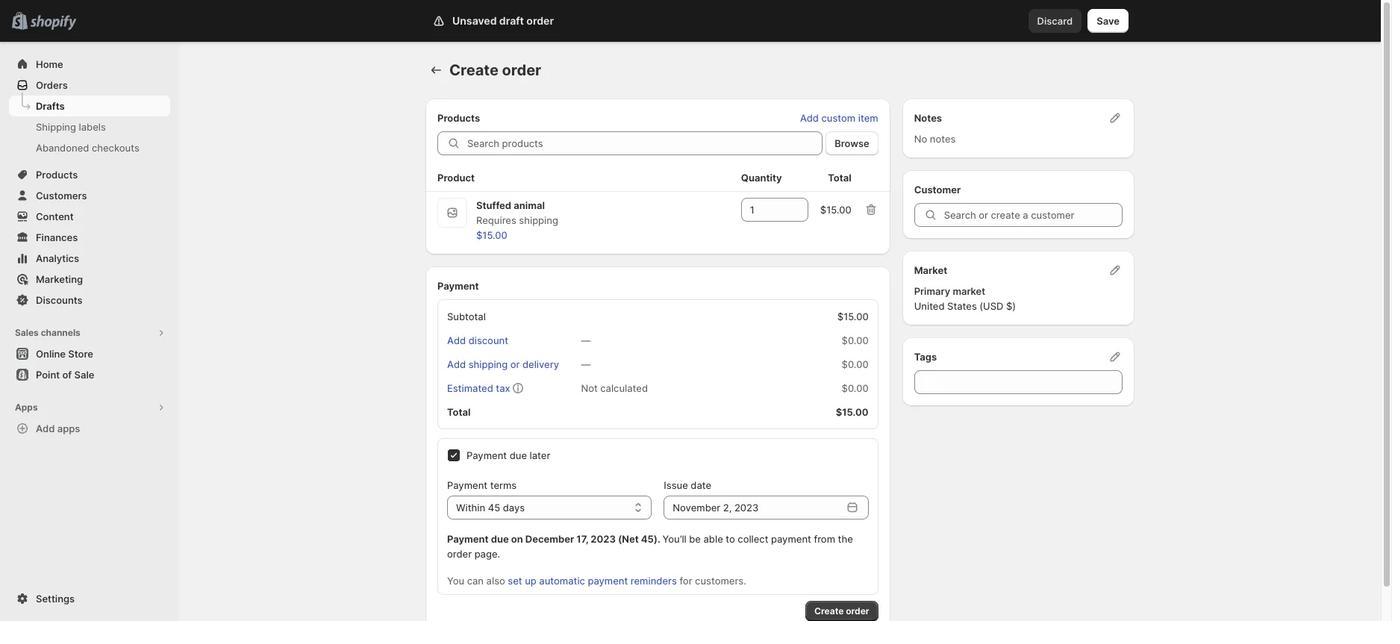 Task type: vqa. For each thing, say whether or not it's contained in the screenshot.
Content Link
yes



Task type: locate. For each thing, give the bounding box(es) containing it.
add apps button
[[9, 418, 170, 439]]

due left later
[[510, 450, 527, 462]]

discard
[[1038, 15, 1073, 27]]

create down from at the bottom
[[815, 606, 844, 617]]

payment inside you'll be able to collect payment from the order page.
[[772, 533, 812, 545]]

add left the custom
[[801, 112, 819, 124]]

2 $0.00 from the top
[[842, 359, 869, 370]]

market
[[953, 285, 986, 297]]

stuffed animal requires shipping
[[477, 199, 559, 226]]

0 horizontal spatial shipping
[[469, 359, 508, 370]]

payment due later
[[467, 450, 551, 462]]

2 vertical spatial $0.00
[[842, 382, 869, 394]]

payment terms
[[447, 480, 517, 491]]

save button
[[1088, 9, 1129, 33]]

primary market united states (usd $)
[[915, 285, 1017, 312]]

total down estimated
[[447, 406, 471, 418]]

sales channels
[[15, 327, 80, 338]]

requires
[[477, 214, 517, 226]]

Search products text field
[[468, 131, 823, 155]]

animal
[[514, 199, 545, 211]]

0 vertical spatial total
[[828, 172, 852, 184]]

settings link
[[9, 589, 170, 609]]

add custom item button
[[792, 108, 888, 128]]

products up product
[[438, 112, 480, 124]]

$15.00 inside button
[[477, 229, 508, 241]]

2 — from the top
[[581, 359, 591, 370]]

1 horizontal spatial due
[[510, 450, 527, 462]]

shopify image
[[30, 15, 76, 30]]

point
[[36, 369, 60, 381]]

1 vertical spatial create order
[[815, 606, 870, 617]]

create order down the
[[815, 606, 870, 617]]

reminders
[[631, 575, 677, 587]]

set
[[508, 575, 523, 587]]

quantity
[[742, 172, 782, 184]]

1 horizontal spatial shipping
[[519, 214, 559, 226]]

within 45 days
[[456, 502, 525, 514]]

1 vertical spatial $0.00
[[842, 359, 869, 370]]

0 vertical spatial $0.00
[[842, 335, 869, 347]]

0 vertical spatial payment
[[772, 533, 812, 545]]

finances
[[36, 232, 78, 243]]

create
[[450, 61, 499, 79], [815, 606, 844, 617]]

content link
[[9, 206, 170, 227]]

no
[[915, 133, 928, 145]]

content
[[36, 211, 74, 223]]

stuffed
[[477, 199, 512, 211]]

add inside button
[[447, 335, 466, 347]]

estimated tax
[[447, 382, 511, 394]]

create inside button
[[815, 606, 844, 617]]

apps
[[57, 423, 80, 435]]

0 vertical spatial shipping
[[519, 214, 559, 226]]

1 horizontal spatial create order
[[815, 606, 870, 617]]

payment left from at the bottom
[[772, 533, 812, 545]]

0 horizontal spatial create order
[[450, 61, 542, 79]]

shipping inside stuffed animal requires shipping
[[519, 214, 559, 226]]

order down draft
[[502, 61, 542, 79]]

analytics
[[36, 252, 79, 264]]

drafts link
[[9, 96, 170, 117]]

3 $0.00 from the top
[[842, 382, 869, 394]]

1 horizontal spatial create
[[815, 606, 844, 617]]

abandoned
[[36, 142, 89, 154]]

order up you
[[447, 548, 472, 560]]

add inside "button"
[[447, 359, 466, 370]]

1 vertical spatial due
[[491, 533, 509, 545]]

create order button
[[806, 601, 879, 621]]

within
[[456, 502, 486, 514]]

order
[[527, 14, 554, 27], [502, 61, 542, 79], [447, 548, 472, 560], [846, 606, 870, 617]]

None number field
[[742, 198, 786, 222]]

order down the
[[846, 606, 870, 617]]

estimated tax button
[[438, 378, 520, 399]]

online store
[[36, 348, 93, 360]]

1 vertical spatial shipping
[[469, 359, 508, 370]]

payment up page.
[[447, 533, 489, 545]]

marketing
[[36, 273, 83, 285]]

discard link
[[1029, 9, 1082, 33]]

discount
[[469, 335, 509, 347]]

due left on
[[491, 533, 509, 545]]

also
[[487, 575, 506, 587]]

total down browse
[[828, 172, 852, 184]]

0 horizontal spatial create
[[450, 61, 499, 79]]

payment up payment terms
[[467, 450, 507, 462]]

online store button
[[0, 344, 179, 364]]

payment for payment terms
[[447, 480, 488, 491]]

products
[[438, 112, 480, 124], [36, 169, 78, 181]]

payment down "2023"
[[588, 575, 628, 587]]

payment for payment
[[438, 280, 479, 292]]

add left apps
[[36, 423, 55, 435]]

add
[[801, 112, 819, 124], [447, 335, 466, 347], [447, 359, 466, 370], [36, 423, 55, 435]]

1 vertical spatial total
[[447, 406, 471, 418]]

None text field
[[915, 370, 1123, 394]]

1 horizontal spatial payment
[[772, 533, 812, 545]]

for
[[680, 575, 693, 587]]

unsaved
[[453, 14, 497, 27]]

shipping labels
[[36, 121, 106, 133]]

point of sale
[[36, 369, 94, 381]]

create order down unsaved draft order
[[450, 61, 542, 79]]

add discount
[[447, 335, 509, 347]]

products up customers
[[36, 169, 78, 181]]

due for later
[[510, 450, 527, 462]]

shipping labels link
[[9, 117, 170, 137]]

primary
[[915, 285, 951, 297]]

order right draft
[[527, 14, 554, 27]]

0 horizontal spatial due
[[491, 533, 509, 545]]

add for add apps
[[36, 423, 55, 435]]

1 horizontal spatial products
[[438, 112, 480, 124]]

on
[[511, 533, 523, 545]]

channels
[[41, 327, 80, 338]]

shipping
[[519, 214, 559, 226], [469, 359, 508, 370]]

subtotal
[[447, 311, 486, 323]]

you'll be able to collect payment from the order page.
[[447, 533, 854, 560]]

shipping down animal
[[519, 214, 559, 226]]

estimated
[[447, 382, 494, 394]]

customers
[[36, 190, 87, 202]]

terms
[[490, 480, 517, 491]]

1 $0.00 from the top
[[842, 335, 869, 347]]

online
[[36, 348, 66, 360]]

add down subtotal
[[447, 335, 466, 347]]

0 vertical spatial —
[[581, 335, 591, 347]]

tags
[[915, 351, 938, 363]]

united
[[915, 300, 945, 312]]

— for add discount
[[581, 335, 591, 347]]

up
[[525, 575, 537, 587]]

shipping down the discount
[[469, 359, 508, 370]]

create down unsaved
[[450, 61, 499, 79]]

apps button
[[9, 397, 170, 418]]

payment up subtotal
[[438, 280, 479, 292]]

0 vertical spatial due
[[510, 450, 527, 462]]

december
[[526, 533, 575, 545]]

delivery
[[523, 359, 560, 370]]

1 — from the top
[[581, 335, 591, 347]]

$0.00
[[842, 335, 869, 347], [842, 359, 869, 370], [842, 382, 869, 394]]

total
[[828, 172, 852, 184], [447, 406, 471, 418]]

finances link
[[9, 227, 170, 248]]

1 horizontal spatial total
[[828, 172, 852, 184]]

0 horizontal spatial products
[[36, 169, 78, 181]]

due for on
[[491, 533, 509, 545]]

1 vertical spatial —
[[581, 359, 591, 370]]

orders
[[36, 79, 68, 91]]

abandoned checkouts link
[[9, 137, 170, 158]]

1 vertical spatial create
[[815, 606, 844, 617]]

add up estimated
[[447, 359, 466, 370]]

0 horizontal spatial total
[[447, 406, 471, 418]]

payment up within
[[447, 480, 488, 491]]

draft
[[500, 14, 524, 27]]

payment for payment due on december 17, 2023 (net 45).
[[447, 533, 489, 545]]

create order inside button
[[815, 606, 870, 617]]

$15.00
[[821, 204, 852, 216], [477, 229, 508, 241], [838, 311, 869, 323], [836, 406, 869, 418]]

0 horizontal spatial payment
[[588, 575, 628, 587]]

can
[[467, 575, 484, 587]]



Task type: describe. For each thing, give the bounding box(es) containing it.
not calculated
[[581, 382, 648, 394]]

settings
[[36, 593, 75, 605]]

browse
[[835, 137, 870, 149]]

orders link
[[9, 75, 170, 96]]

issue date
[[664, 480, 712, 491]]

add for add shipping or delivery
[[447, 359, 466, 370]]

order inside button
[[846, 606, 870, 617]]

0 vertical spatial create order
[[450, 61, 542, 79]]

states
[[948, 300, 977, 312]]

notes
[[930, 133, 956, 145]]

discounts
[[36, 294, 83, 306]]

you'll
[[663, 533, 687, 545]]

labels
[[79, 121, 106, 133]]

date
[[691, 480, 712, 491]]

not
[[581, 382, 598, 394]]

you can also set up automatic payment reminders for customers.
[[447, 575, 747, 587]]

add for add discount
[[447, 335, 466, 347]]

to
[[726, 533, 736, 545]]

from
[[814, 533, 836, 545]]

or
[[511, 359, 520, 370]]

collect
[[738, 533, 769, 545]]

customers link
[[9, 185, 170, 206]]

discounts link
[[9, 290, 170, 311]]

item
[[859, 112, 879, 124]]

(usd
[[980, 300, 1004, 312]]

add shipping or delivery
[[447, 359, 560, 370]]

home link
[[9, 54, 170, 75]]

product
[[438, 172, 475, 184]]

days
[[503, 502, 525, 514]]

— for add shipping or delivery
[[581, 359, 591, 370]]

page.
[[475, 548, 501, 560]]

add apps
[[36, 423, 80, 435]]

issue
[[664, 480, 688, 491]]

shipping inside "button"
[[469, 359, 508, 370]]

set up automatic payment reminders link
[[508, 575, 677, 587]]

0 vertical spatial products
[[438, 112, 480, 124]]

0 vertical spatial create
[[450, 61, 499, 79]]

customer
[[915, 184, 961, 196]]

be
[[690, 533, 701, 545]]

market
[[915, 264, 948, 276]]

(net
[[618, 533, 639, 545]]

Issue date text field
[[664, 496, 842, 520]]

shipping
[[36, 121, 76, 133]]

products link
[[9, 164, 170, 185]]

later
[[530, 450, 551, 462]]

no notes
[[915, 133, 956, 145]]

sales channels button
[[9, 323, 170, 344]]

custom
[[822, 112, 856, 124]]

browse button
[[826, 131, 879, 155]]

drafts
[[36, 100, 65, 112]]

online store link
[[9, 344, 170, 364]]

point of sale button
[[0, 364, 179, 385]]

add discount button
[[438, 330, 518, 351]]

checkouts
[[92, 142, 139, 154]]

45
[[488, 502, 501, 514]]

store
[[68, 348, 93, 360]]

analytics link
[[9, 248, 170, 269]]

search button
[[512, 9, 870, 33]]

save
[[1097, 15, 1120, 27]]

the
[[838, 533, 854, 545]]

notes
[[915, 112, 943, 124]]

calculated
[[601, 382, 648, 394]]

payment due on december 17, 2023 (net 45).
[[447, 533, 663, 545]]

45).
[[641, 533, 661, 545]]

add custom item
[[801, 112, 879, 124]]

$)
[[1007, 300, 1017, 312]]

Search or create a customer text field
[[945, 203, 1123, 227]]

add shipping or delivery button
[[438, 354, 568, 375]]

sales
[[15, 327, 39, 338]]

you
[[447, 575, 465, 587]]

sale
[[74, 369, 94, 381]]

add for add custom item
[[801, 112, 819, 124]]

order inside you'll be able to collect payment from the order page.
[[447, 548, 472, 560]]

search
[[536, 15, 568, 27]]

point of sale link
[[9, 364, 170, 385]]

$0.00 for add shipping or delivery
[[842, 359, 869, 370]]

payment for payment due later
[[467, 450, 507, 462]]

1 vertical spatial payment
[[588, 575, 628, 587]]

1 vertical spatial products
[[36, 169, 78, 181]]

$0.00 for add discount
[[842, 335, 869, 347]]

unsaved draft order
[[453, 14, 554, 27]]

of
[[62, 369, 72, 381]]

tax
[[496, 382, 511, 394]]



